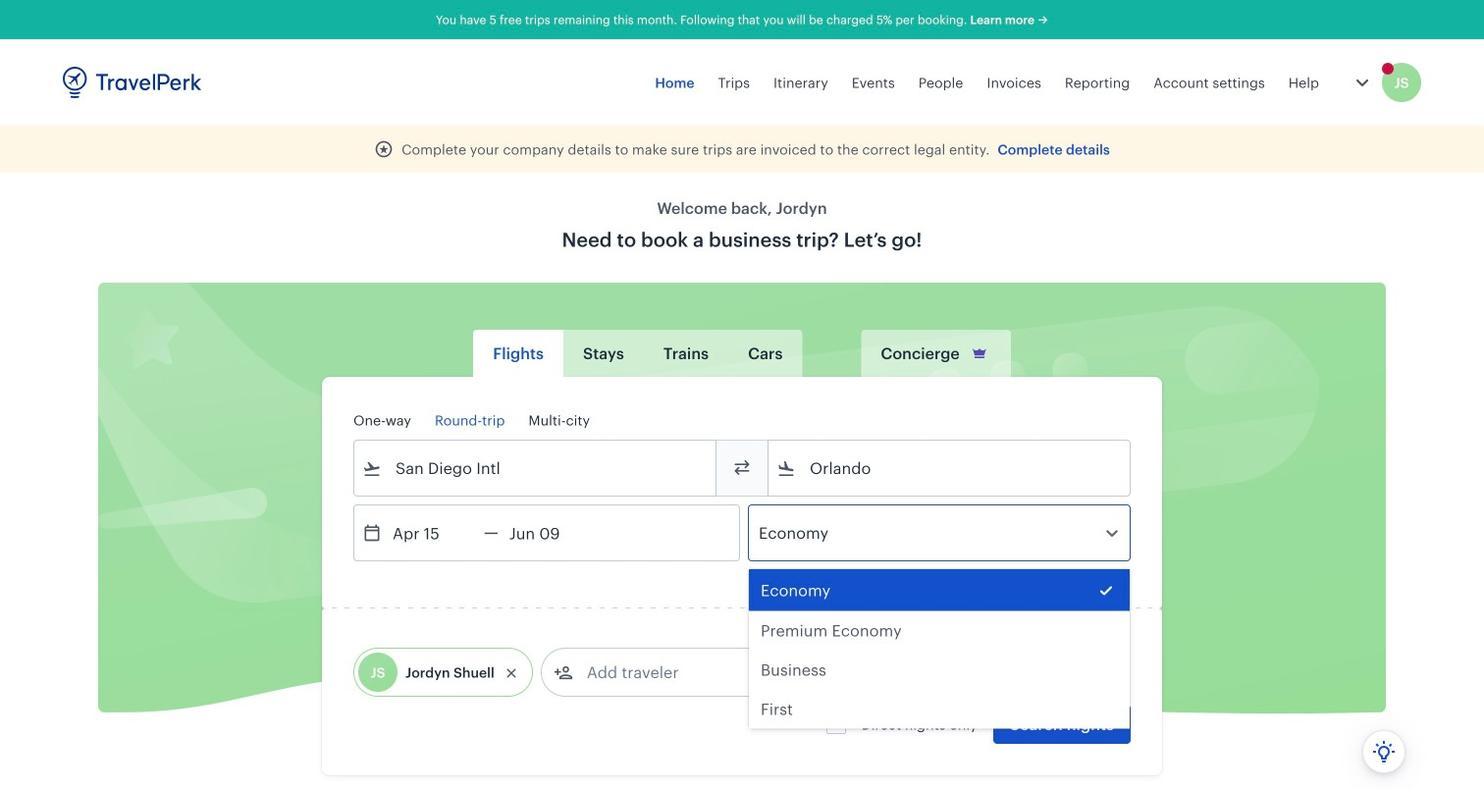 Task type: vqa. For each thing, say whether or not it's contained in the screenshot.
Add first traveler Search Field
no



Task type: describe. For each thing, give the bounding box(es) containing it.
From search field
[[382, 453, 690, 484]]

Depart text field
[[382, 506, 484, 561]]

Return text field
[[499, 506, 601, 561]]



Task type: locate. For each thing, give the bounding box(es) containing it.
Add traveler search field
[[573, 657, 778, 688]]

To search field
[[796, 453, 1105, 484]]



